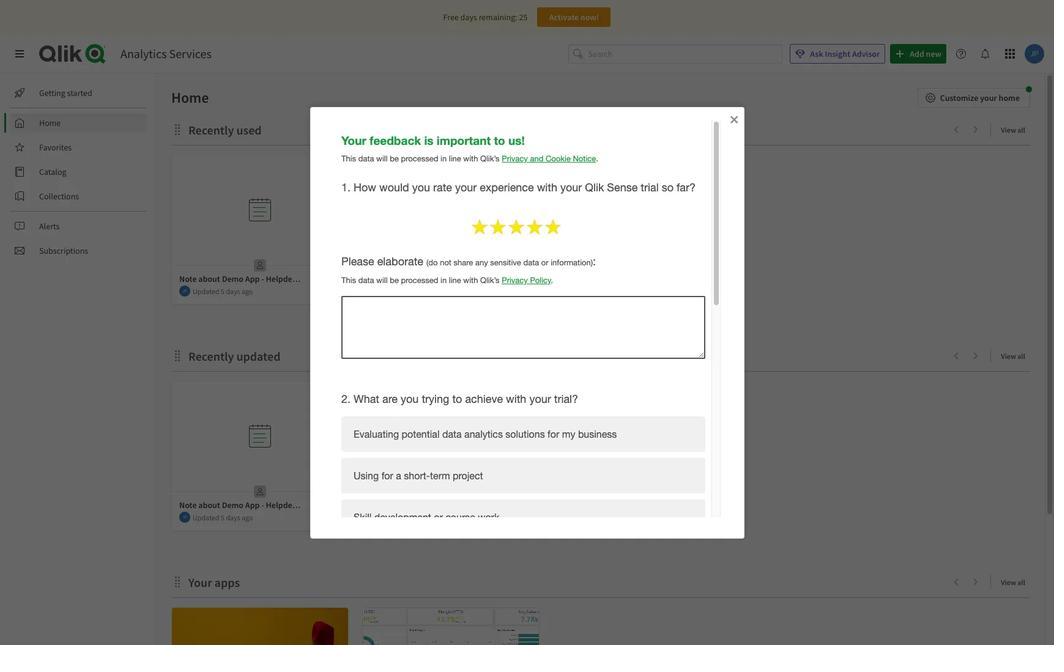 Task type: locate. For each thing, give the bounding box(es) containing it.
free
[[443, 12, 459, 23]]

home
[[171, 88, 209, 107], [39, 117, 61, 128]]

1 vertical spatial helpdesk
[[414, 500, 449, 511]]

qlik sense app image
[[363, 155, 539, 266], [554, 155, 730, 266], [363, 382, 539, 492], [554, 382, 730, 492], [172, 608, 348, 646], [363, 608, 539, 646]]

×
[[730, 110, 738, 127]]

recently
[[188, 122, 234, 138], [188, 349, 234, 364]]

view all link
[[1001, 122, 1030, 137], [1001, 348, 1030, 363], [1001, 575, 1030, 590]]

all
[[1018, 125, 1026, 135], [1018, 352, 1026, 361], [1018, 578, 1026, 587]]

2 demo app - helpdesk management from the top
[[370, 500, 499, 511]]

1 vertical spatial management
[[450, 500, 499, 511]]

1 view all from the top
[[1001, 125, 1026, 135]]

2 view all link from the top
[[1001, 348, 1030, 363]]

updated
[[193, 287, 219, 296], [384, 287, 410, 296], [193, 513, 219, 522], [384, 513, 410, 522], [575, 513, 601, 522]]

2 vertical spatial all
[[1018, 578, 1026, 587]]

home down the services
[[171, 88, 209, 107]]

0 vertical spatial view all link
[[1001, 122, 1030, 137]]

beginner's
[[605, 500, 644, 511]]

2 vertical spatial view all
[[1001, 578, 1026, 587]]

1 all from the top
[[1018, 125, 1026, 135]]

demo
[[370, 274, 392, 285], [370, 500, 392, 511], [561, 500, 583, 511]]

0 vertical spatial recently
[[188, 122, 234, 138]]

view for recently updated
[[1001, 352, 1016, 361]]

recently updated
[[188, 349, 281, 364]]

2 view all from the top
[[1001, 352, 1026, 361]]

management
[[450, 274, 499, 285], [450, 500, 499, 511]]

your
[[980, 92, 997, 103]]

1 vertical spatial view all link
[[1001, 348, 1030, 363]]

home up favorites
[[39, 117, 61, 128]]

0 vertical spatial management
[[450, 274, 499, 285]]

0 vertical spatial helpdesk
[[414, 274, 449, 285]]

- for recently updated
[[410, 500, 412, 511]]

home link
[[10, 113, 147, 133]]

helpdesk for recently used
[[414, 274, 449, 285]]

view all link for recently used
[[1001, 122, 1030, 137]]

recently updated link
[[188, 349, 285, 364]]

1 vertical spatial view all
[[1001, 352, 1026, 361]]

1 james peterson image from the left
[[370, 512, 381, 523]]

move collection image left recently used
[[171, 123, 184, 136]]

1 helpdesk from the top
[[414, 274, 449, 285]]

insight
[[825, 48, 851, 59]]

0 vertical spatial view
[[1001, 125, 1016, 135]]

0 vertical spatial all
[[1018, 125, 1026, 135]]

now!
[[581, 12, 599, 23]]

all for recently updated
[[1018, 352, 1026, 361]]

1 view from the top
[[1001, 125, 1016, 135]]

2 vertical spatial view
[[1001, 578, 1016, 587]]

1 view all link from the top
[[1001, 122, 1030, 137]]

-
[[410, 274, 412, 285], [410, 500, 412, 511], [601, 500, 603, 511]]

5
[[221, 287, 224, 296], [412, 287, 415, 296], [221, 513, 224, 522], [412, 513, 415, 522], [603, 513, 606, 522]]

0 vertical spatial view all
[[1001, 125, 1026, 135]]

0 horizontal spatial james peterson image
[[370, 512, 381, 523]]

updated 5 days ago
[[193, 287, 253, 296], [384, 287, 444, 296], [193, 513, 253, 522], [384, 513, 444, 522], [575, 513, 635, 522]]

personal element
[[250, 256, 270, 275], [441, 256, 461, 275], [250, 482, 270, 502], [441, 482, 461, 502], [632, 482, 652, 502]]

1 vertical spatial all
[[1018, 352, 1026, 361]]

2 updated 5 days ago link from the top
[[172, 382, 348, 532]]

app
[[394, 274, 408, 285], [394, 500, 408, 511], [584, 500, 599, 511]]

move collection image left recently updated
[[171, 350, 184, 362]]

subscriptions
[[39, 245, 88, 256]]

1 vertical spatial move collection image
[[171, 350, 184, 362]]

3 view all from the top
[[1001, 578, 1026, 587]]

2 management from the top
[[450, 500, 499, 511]]

move collection image for recently used
[[171, 123, 184, 136]]

view for recently used
[[1001, 125, 1016, 135]]

ago
[[242, 287, 253, 296], [433, 287, 444, 296], [242, 513, 253, 522], [433, 513, 444, 522], [623, 513, 635, 522]]

1 horizontal spatial home
[[171, 88, 209, 107]]

1 vertical spatial view
[[1001, 352, 1016, 361]]

updated 5 days ago link
[[172, 155, 348, 305], [172, 382, 348, 532]]

favorites link
[[10, 138, 147, 157]]

view
[[1001, 125, 1016, 135], [1001, 352, 1016, 361], [1001, 578, 1016, 587]]

1 vertical spatial home
[[39, 117, 61, 128]]

1 vertical spatial updated 5 days ago link
[[172, 382, 348, 532]]

catalog
[[39, 166, 66, 177]]

recently left updated
[[188, 349, 234, 364]]

0 vertical spatial updated 5 days ago link
[[172, 155, 348, 305]]

management for recently used
[[450, 274, 499, 285]]

james peterson image
[[370, 512, 381, 523], [561, 512, 572, 523]]

app for used
[[394, 274, 408, 285]]

1 vertical spatial recently
[[188, 349, 234, 364]]

1 updated 5 days ago link from the top
[[172, 155, 348, 305]]

james peterson element
[[179, 286, 190, 297], [370, 286, 381, 297], [561, 286, 572, 297], [179, 512, 190, 523], [370, 512, 381, 523], [561, 512, 572, 523]]

demo for recently updated
[[370, 500, 392, 511]]

app for updated
[[394, 500, 408, 511]]

2 vertical spatial move collection image
[[171, 576, 184, 588]]

1 management from the top
[[450, 274, 499, 285]]

0 vertical spatial move collection image
[[171, 123, 184, 136]]

3 all from the top
[[1018, 578, 1026, 587]]

2 all from the top
[[1018, 352, 1026, 361]]

2 vertical spatial view all link
[[1001, 575, 1030, 590]]

2 view from the top
[[1001, 352, 1016, 361]]

0 vertical spatial demo app - helpdesk management
[[370, 274, 499, 285]]

updated
[[236, 349, 281, 364]]

days
[[461, 12, 477, 23], [226, 287, 240, 296], [417, 287, 431, 296], [226, 513, 240, 522], [417, 513, 431, 522], [608, 513, 622, 522]]

2 james peterson image from the left
[[561, 512, 572, 523]]

catalog link
[[10, 162, 147, 182]]

recently for recently updated
[[188, 349, 234, 364]]

recently left used at left
[[188, 122, 234, 138]]

move collection image left your
[[171, 576, 184, 588]]

recently used link
[[188, 122, 267, 138]]

view all
[[1001, 125, 1026, 135], [1001, 352, 1026, 361], [1001, 578, 1026, 587]]

used
[[236, 122, 262, 138]]

3 view all link from the top
[[1001, 575, 1030, 590]]

demo app - helpdesk management
[[370, 274, 499, 285], [370, 500, 499, 511]]

0 vertical spatial home
[[171, 88, 209, 107]]

3 view from the top
[[1001, 578, 1016, 587]]

1 horizontal spatial james peterson image
[[561, 512, 572, 523]]

1 demo app - helpdesk management from the top
[[370, 274, 499, 285]]

move collection image
[[171, 123, 184, 136], [171, 350, 184, 362], [171, 576, 184, 588]]

helpdesk
[[414, 274, 449, 285], [414, 500, 449, 511]]

activate
[[549, 12, 579, 23]]

james peterson image for demo app - beginner's tutorial
[[561, 512, 572, 523]]

free days remaining: 25
[[443, 12, 528, 23]]

2 helpdesk from the top
[[414, 500, 449, 511]]

james peterson image
[[179, 286, 190, 297], [370, 286, 381, 297], [561, 286, 572, 297], [179, 512, 190, 523]]

getting started
[[39, 88, 92, 99]]

your apps link
[[188, 575, 245, 590]]

1 vertical spatial demo app - helpdesk management
[[370, 500, 499, 511]]

searchbar element
[[569, 44, 783, 64]]

analytics services element
[[121, 46, 212, 61]]

your apps
[[188, 575, 240, 590]]

navigation pane element
[[0, 78, 156, 266]]

demo app - helpdesk management for recently updated
[[370, 500, 499, 511]]

0 horizontal spatial home
[[39, 117, 61, 128]]

close sidebar menu image
[[15, 49, 24, 59]]



Task type: describe. For each thing, give the bounding box(es) containing it.
collections
[[39, 191, 79, 202]]

analytics
[[121, 46, 167, 61]]

started
[[67, 88, 92, 99]]

getting started link
[[10, 83, 147, 103]]

james peterson image for demo app - helpdesk management
[[370, 512, 381, 523]]

ask insight advisor
[[810, 48, 880, 59]]

view all for recently updated
[[1001, 352, 1026, 361]]

demo app - beginner's tutorial
[[561, 500, 674, 511]]

home inside home 'main content'
[[171, 88, 209, 107]]

updated 5 days ago link for updated
[[172, 382, 348, 532]]

subscriptions link
[[10, 241, 147, 261]]

all for your apps
[[1018, 578, 1026, 587]]

getting
[[39, 88, 65, 99]]

analytics services
[[121, 46, 212, 61]]

25
[[519, 12, 528, 23]]

alerts
[[39, 221, 60, 232]]

- for recently used
[[410, 274, 412, 285]]

view all link for your apps
[[1001, 575, 1030, 590]]

Search text field
[[588, 44, 783, 64]]

ask
[[810, 48, 823, 59]]

tutorial
[[646, 500, 674, 511]]

alerts link
[[10, 217, 147, 236]]

advisor
[[852, 48, 880, 59]]

× button
[[730, 110, 738, 127]]

view all link for recently updated
[[1001, 348, 1030, 363]]

activate now!
[[549, 12, 599, 23]]

remaining:
[[479, 12, 517, 23]]

view all for recently used
[[1001, 125, 1026, 135]]

customize
[[940, 92, 979, 103]]

ask insight advisor button
[[790, 44, 886, 64]]

home
[[999, 92, 1020, 103]]

view for your apps
[[1001, 578, 1016, 587]]

customize your home button
[[918, 88, 1030, 108]]

home inside 'home' link
[[39, 117, 61, 128]]

home main content
[[152, 73, 1054, 646]]

management for recently updated
[[450, 500, 499, 511]]

demo app - helpdesk management for recently used
[[370, 274, 499, 285]]

view all for your apps
[[1001, 578, 1026, 587]]

your
[[188, 575, 212, 590]]

helpdesk for recently updated
[[414, 500, 449, 511]]

collections link
[[10, 187, 147, 206]]

services
[[169, 46, 212, 61]]

move collection image for recently updated
[[171, 350, 184, 362]]

apps
[[215, 575, 240, 590]]

activate now! link
[[538, 7, 611, 27]]

recently for recently used
[[188, 122, 234, 138]]

customize your home
[[940, 92, 1020, 103]]

recently used
[[188, 122, 262, 138]]

updated 5 days ago link for used
[[172, 155, 348, 305]]

all for recently used
[[1018, 125, 1026, 135]]

favorites
[[39, 142, 72, 153]]

move collection image for your apps
[[171, 576, 184, 588]]

demo for recently used
[[370, 274, 392, 285]]



Task type: vqa. For each thing, say whether or not it's contained in the screenshot.
ago corresponding to Recently used's James Peterson icon
yes



